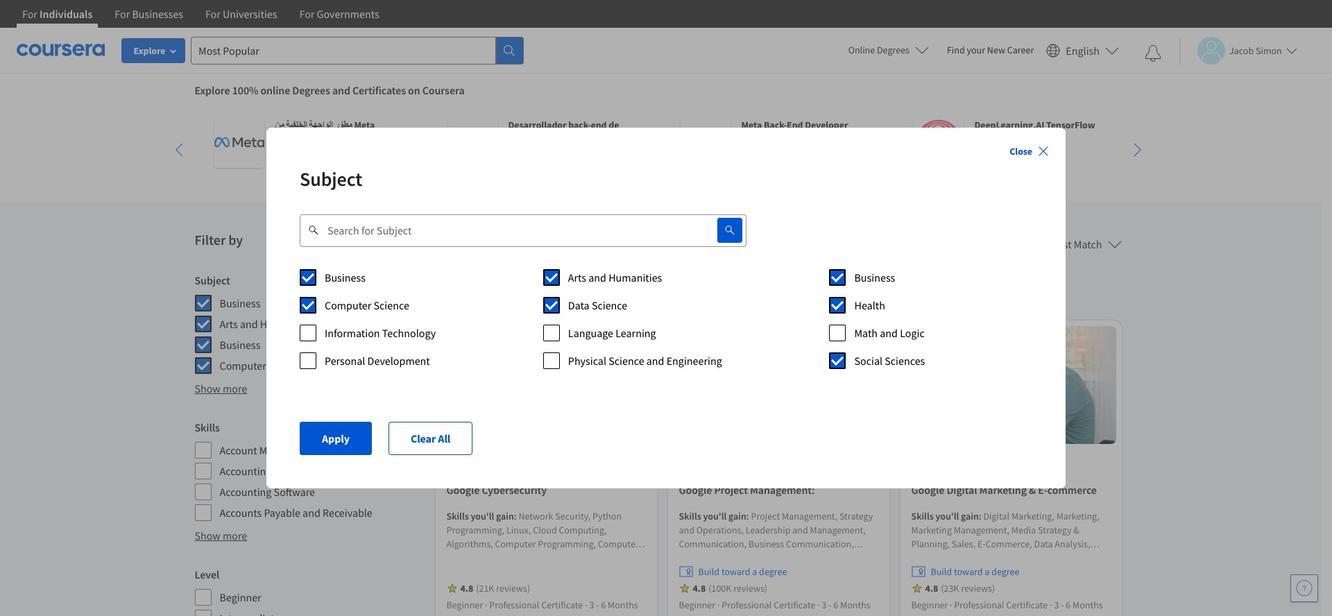 Task type: vqa. For each thing, say whether or not it's contained in the screenshot.
to within 'Kickstart your learning of Python with this beginner-friendly self-paced course taught by an expert. Python is one of the most popular languages in the programming and data science world and demand for individuals who have the ability to apply Python has never been higher.'
no



Task type: describe. For each thing, give the bounding box(es) containing it.
1 · from the left
[[485, 599, 487, 612]]

build for project
[[698, 566, 720, 578]]

english
[[1066, 43, 1100, 57]]

6,653
[[430, 230, 475, 255]]

information technology
[[325, 326, 436, 340]]

skills you'll gain : for google project management:
[[679, 510, 751, 523]]

2 horizontal spatial meta
[[741, 119, 762, 131]]

end
[[787, 119, 803, 131]]

coursera image
[[17, 39, 105, 61]]

for
[[538, 230, 562, 255]]

by
[[228, 231, 243, 248]]

databases,
[[447, 566, 491, 578]]

logic
[[900, 326, 925, 340]]

1 : from the left
[[514, 510, 517, 523]]

search image
[[725, 225, 736, 236]]

clear all
[[805, 285, 837, 298]]

arts and humanities button
[[500, 280, 612, 303]]

leadership
[[493, 566, 538, 578]]

google for google digital marketing & e-commerce
[[911, 483, 945, 497]]

back-
[[764, 119, 787, 131]]

receivable
[[323, 506, 372, 520]]

health
[[854, 298, 885, 312]]

4.8 (100k reviews)
[[693, 582, 768, 595]]

social
[[854, 354, 883, 368]]

social sciences
[[854, 354, 925, 368]]

arts and humanities inside subject group
[[220, 317, 314, 331]]

certificate for google project management:
[[774, 599, 816, 612]]

arts inside select subject options element
[[568, 271, 586, 284]]

computing,
[[559, 524, 607, 537]]

"most
[[566, 230, 615, 255]]

find your new career
[[947, 44, 1034, 56]]

clear for clear all
[[411, 432, 436, 445]]

end
[[591, 119, 607, 131]]

and inside subject group
[[240, 317, 258, 331]]

a for management:
[[752, 566, 757, 578]]

explore 100% online degrees and certificates on coursera
[[195, 83, 465, 97]]

a for marketing
[[985, 566, 990, 578]]

&
[[1029, 483, 1036, 497]]

filter by
[[195, 231, 243, 248]]

skills inside group
[[195, 420, 220, 434]]

humanities inside select subject options element
[[609, 271, 662, 284]]

6,653 results for "most popular"
[[430, 230, 693, 255]]

apply button
[[300, 422, 372, 455]]

marketing
[[979, 483, 1027, 497]]

skills you'll gain : for google digital marketing & e-commerce
[[911, 510, 984, 523]]

career
[[1007, 44, 1034, 56]]

google cybersecurity
[[447, 483, 547, 497]]

math
[[854, 326, 878, 340]]

accounting software
[[220, 485, 315, 499]]

desarrollador back-end de meta link
[[433, 104, 655, 182]]

account
[[220, 443, 257, 457]]

google for google cybersecurity
[[447, 483, 480, 497]]

professional for google digital marketing & e-commerce
[[954, 599, 1004, 612]]

4.8 for google project management:
[[693, 582, 706, 595]]

network security, python programming, linux, cloud computing, algorithms, computer programming, computer security incident management, cryptography, databases, leadership and management, network architecture, risk management, sql
[[447, 510, 639, 592]]

2 · from the left
[[585, 599, 587, 612]]

governments
[[317, 7, 379, 21]]

close
[[1010, 145, 1032, 158]]

reviews) for google project management:
[[734, 582, 768, 595]]

degree for marketing
[[992, 566, 1020, 578]]

toward for project
[[722, 566, 750, 578]]

show for computer
[[195, 382, 221, 396]]

1 skills you'll gain : from the left
[[447, 510, 519, 523]]

filter
[[195, 231, 226, 248]]

desarrollador
[[508, 119, 567, 131]]

for individuals
[[22, 7, 93, 21]]

computer science inside select subject options element
[[325, 298, 409, 312]]

software
[[274, 485, 315, 499]]

الواجهة
[[309, 119, 333, 131]]

science inside subject group
[[269, 359, 304, 373]]

4.8 (23k reviews)
[[925, 582, 995, 595]]

2 vertical spatial management,
[[556, 580, 612, 592]]

1 beginner · professional certificate · 3 - 6 months from the left
[[447, 599, 638, 612]]

clear all button
[[389, 422, 473, 455]]

new
[[987, 44, 1005, 56]]

build for digital
[[931, 566, 952, 578]]

subject dialog
[[266, 128, 1066, 488]]

for governments
[[299, 7, 379, 21]]

computer science inside subject group
[[220, 359, 304, 373]]

show notifications image
[[1145, 45, 1162, 62]]

1 gain from the left
[[496, 510, 514, 523]]

1 reviews) from the left
[[496, 582, 530, 595]]

show more for computer science
[[195, 382, 247, 396]]

arts inside subject group
[[220, 317, 238, 331]]

your
[[967, 44, 985, 56]]

مطوّر الواجهة الخلفية من meta link
[[200, 104, 422, 182]]

language learning
[[568, 326, 656, 340]]

2 deeplearning.ai from the top
[[975, 146, 1041, 159]]

1 you'll from the left
[[471, 510, 494, 523]]

meta image for desarrollador back-end de meta
[[447, 118, 497, 168]]

subject inside group
[[195, 273, 230, 287]]

accounts
[[220, 506, 262, 520]]

math and logic
[[854, 326, 925, 340]]

engineering
[[667, 354, 722, 368]]

meta back-end developer link
[[666, 104, 889, 182]]

months for google digital marketing & e-commerce
[[1073, 599, 1103, 612]]

3 for google digital marketing & e-commerce
[[1054, 599, 1059, 612]]

cloud
[[533, 524, 557, 537]]

3 · from the left
[[717, 599, 720, 612]]

universities
[[223, 7, 277, 21]]

degree for management:
[[759, 566, 787, 578]]

0 vertical spatial management,
[[517, 552, 573, 564]]

build toward a degree for project
[[698, 566, 787, 578]]

level
[[195, 568, 219, 581]]

for universities
[[205, 7, 277, 21]]

meta image for مطوّر الواجهة الخلفية من meta
[[214, 118, 264, 168]]

arts and humanities inside button
[[509, 285, 592, 298]]

accounts payable and receivable
[[220, 506, 372, 520]]

tensorflow
[[1046, 119, 1095, 131]]

all
[[438, 432, 451, 445]]

and inside network security, python programming, linux, cloud computing, algorithms, computer programming, computer security incident management, cryptography, databases, leadership and management, network architecture, risk management, sql
[[539, 566, 555, 578]]

1 6 from the left
[[601, 599, 606, 612]]

: for google digital marketing & e-commerce
[[979, 510, 982, 523]]

الخلفية
[[286, 119, 307, 131]]

1 - from the left
[[596, 599, 599, 612]]

technology
[[382, 326, 436, 340]]

information
[[325, 326, 380, 340]]

explore
[[195, 83, 230, 97]]

level group
[[195, 566, 422, 616]]

1 3 from the left
[[589, 599, 594, 612]]

on
[[408, 83, 420, 97]]

arts inside button
[[509, 285, 525, 298]]

clear all button
[[796, 280, 846, 303]]

meta back-end developer
[[741, 119, 848, 131]]

google digital marketing & e-commerce link
[[911, 482, 1111, 499]]

google project management:
[[679, 483, 815, 497]]

مطوّر الواجهة الخلفية من meta
[[275, 119, 375, 131]]

months for google project management:
[[840, 599, 871, 612]]

online
[[261, 83, 290, 97]]

4.8 (21k reviews)
[[460, 582, 530, 595]]

deeplearning.ai image
[[913, 118, 963, 168]]

show for accounts
[[195, 529, 221, 543]]

1 deeplearning.ai from the top
[[975, 119, 1044, 131]]

developer inside deeplearning.ai tensorflow developer deeplearning.ai
[[975, 133, 1018, 145]]

all
[[828, 285, 837, 298]]

help center image
[[1296, 580, 1313, 597]]

find
[[947, 44, 965, 56]]

more for accounts payable and receivable
[[223, 529, 247, 543]]

physical
[[568, 354, 606, 368]]

and inside 'skills' group
[[303, 506, 320, 520]]



Task type: locate. For each thing, give the bounding box(es) containing it.
2 horizontal spatial 4.8
[[925, 582, 938, 595]]

0 vertical spatial clear
[[805, 285, 826, 298]]

2 horizontal spatial arts
[[568, 271, 586, 284]]

0 horizontal spatial clear
[[411, 432, 436, 445]]

more down the "accounts"
[[223, 529, 247, 543]]

2 build toward a degree from the left
[[931, 566, 1020, 578]]

management:
[[750, 483, 815, 497]]

0 horizontal spatial 4.8
[[460, 582, 473, 595]]

for businesses
[[115, 7, 183, 21]]

science down learning on the left of page
[[609, 354, 644, 368]]

project
[[714, 483, 748, 497]]

2 accounting from the top
[[220, 485, 272, 499]]

1 horizontal spatial build toward a degree
[[931, 566, 1020, 578]]

for
[[22, 7, 37, 21], [115, 7, 130, 21], [205, 7, 221, 21], [299, 7, 315, 21]]

physical science and engineering
[[568, 354, 722, 368]]

3 certificate from the left
[[1006, 599, 1048, 612]]

1 toward from the left
[[722, 566, 750, 578]]

2 reviews) from the left
[[734, 582, 768, 595]]

2 google from the left
[[679, 483, 712, 497]]

2 6 from the left
[[834, 599, 838, 612]]

- for google digital marketing & e-commerce
[[1061, 599, 1064, 612]]

you'll for google digital marketing & e-commerce
[[936, 510, 959, 523]]

3 professional from the left
[[954, 599, 1004, 612]]

developer right deeplearning.ai image at the right top of the page
[[975, 133, 1018, 145]]

show more up account
[[195, 382, 247, 396]]

meta for desarrollador back-end de meta
[[508, 133, 529, 145]]

programming,
[[447, 524, 505, 537], [538, 538, 596, 551]]

reviews) right (23k
[[961, 582, 995, 595]]

beginner · professional certificate · 3 - 6 months for google project management:
[[679, 599, 871, 612]]

computer science
[[325, 298, 409, 312], [220, 359, 304, 373]]

for left individuals on the left top of the page
[[22, 7, 37, 21]]

3 reviews) from the left
[[961, 582, 995, 595]]

0 horizontal spatial beginner · professional certificate · 3 - 6 months
[[447, 599, 638, 612]]

None search field
[[191, 36, 524, 64]]

cybersecurity
[[482, 483, 547, 497]]

degree up 4.8 (23k reviews) in the bottom of the page
[[992, 566, 1020, 578]]

personal
[[325, 354, 365, 368]]

2 : from the left
[[747, 510, 749, 523]]

2 vertical spatial arts
[[220, 317, 238, 331]]

(21k
[[476, 582, 494, 595]]

beginner · professional certificate · 3 - 6 months for google digital marketing & e-commerce
[[911, 599, 1103, 612]]

humanities inside subject group
[[260, 317, 314, 331]]

show more down the "accounts"
[[195, 529, 247, 543]]

6 for google digital marketing & e-commerce
[[1066, 599, 1071, 612]]

professional for google project management:
[[722, 599, 772, 612]]

3 gain from the left
[[961, 510, 979, 523]]

1 horizontal spatial skills you'll gain :
[[679, 510, 751, 523]]

0 horizontal spatial programming,
[[447, 524, 505, 537]]

for left universities
[[205, 7, 221, 21]]

professional down 4.8 (100k reviews)
[[722, 599, 772, 612]]

0 vertical spatial arts and humanities
[[568, 271, 662, 284]]

0 horizontal spatial degree
[[759, 566, 787, 578]]

(100k
[[709, 582, 732, 595]]

0 horizontal spatial reviews)
[[496, 582, 530, 595]]

0 vertical spatial more
[[223, 382, 247, 396]]

toward up 4.8 (100k reviews)
[[722, 566, 750, 578]]

you'll for google project management:
[[703, 510, 727, 523]]

4.8 left (100k
[[693, 582, 706, 595]]

toward up 4.8 (23k reviews) in the bottom of the page
[[954, 566, 983, 578]]

1 vertical spatial show
[[195, 529, 221, 543]]

meta image
[[214, 118, 264, 168], [447, 118, 497, 168], [680, 118, 730, 168]]

developer inside meta back-end developer link
[[805, 119, 848, 131]]

1 vertical spatial clear
[[411, 432, 436, 445]]

skills you'll gain : down digital
[[911, 510, 984, 523]]

show more button up account
[[195, 380, 247, 397]]

1 vertical spatial management,
[[557, 566, 613, 578]]

clear inside subject dialog
[[411, 432, 436, 445]]

gain for google project management:
[[729, 510, 747, 523]]

2 toward from the left
[[954, 566, 983, 578]]

clear left all
[[805, 285, 826, 298]]

for left businesses
[[115, 7, 130, 21]]

1 show more from the top
[[195, 382, 247, 396]]

science up information technology
[[374, 298, 409, 312]]

2 vertical spatial humanities
[[260, 317, 314, 331]]

subject down "filter"
[[195, 273, 230, 287]]

google project management: link
[[679, 482, 878, 499]]

accounting down account
[[220, 464, 272, 478]]

close button
[[1004, 139, 1055, 164]]

0 horizontal spatial 6
[[601, 599, 606, 612]]

1 horizontal spatial -
[[829, 599, 832, 612]]

2 you'll from the left
[[703, 510, 727, 523]]

0 vertical spatial programming,
[[447, 524, 505, 537]]

skills you'll gain : down google cybersecurity
[[447, 510, 519, 523]]

2 horizontal spatial months
[[1073, 599, 1103, 612]]

1 horizontal spatial toward
[[954, 566, 983, 578]]

: down marketing
[[979, 510, 982, 523]]

1 meta image from the left
[[214, 118, 264, 168]]

1 horizontal spatial clear
[[805, 285, 826, 298]]

2 horizontal spatial :
[[979, 510, 982, 523]]

(23k
[[941, 582, 959, 595]]

2 horizontal spatial certificate
[[1006, 599, 1048, 612]]

show more button for computer
[[195, 380, 247, 397]]

2 horizontal spatial professional
[[954, 599, 1004, 612]]

algorithms,
[[447, 538, 493, 551]]

2 professional from the left
[[722, 599, 772, 612]]

0 horizontal spatial google
[[447, 483, 480, 497]]

3 for from the left
[[205, 7, 221, 21]]

1 horizontal spatial meta image
[[447, 118, 497, 168]]

arts and humanities inside select subject options element
[[568, 271, 662, 284]]

google left digital
[[911, 483, 945, 497]]

subject down مطوّر الواجهة الخلفية من meta
[[300, 167, 362, 192]]

clear for clear all
[[805, 285, 826, 298]]

0 vertical spatial deeplearning.ai
[[975, 119, 1044, 131]]

2 horizontal spatial 6
[[1066, 599, 1071, 612]]

e-
[[1038, 483, 1048, 497]]

personal development
[[325, 354, 430, 368]]

build toward a degree up 4.8 (23k reviews) in the bottom of the page
[[931, 566, 1020, 578]]

meta right مطوّر
[[354, 119, 375, 131]]

humanities down popular"
[[609, 271, 662, 284]]

you'll down google cybersecurity
[[471, 510, 494, 523]]

subject group
[[195, 272, 422, 375]]

show more
[[195, 382, 247, 396], [195, 529, 247, 543]]

gain
[[496, 510, 514, 523], [729, 510, 747, 523], [961, 510, 979, 523]]

accounting up the "accounts"
[[220, 485, 272, 499]]

python
[[593, 510, 622, 523]]

and inside button
[[527, 285, 543, 298]]

1 4.8 from the left
[[460, 582, 473, 595]]

reviews) right (100k
[[734, 582, 768, 595]]

1 horizontal spatial meta
[[508, 133, 529, 145]]

1 vertical spatial arts
[[509, 285, 525, 298]]

show more for accounts payable and receivable
[[195, 529, 247, 543]]

6 for google project management:
[[834, 599, 838, 612]]

development
[[367, 354, 430, 368]]

network up cloud
[[519, 510, 553, 523]]

and
[[332, 83, 350, 97], [589, 271, 606, 284], [527, 285, 543, 298], [240, 317, 258, 331], [880, 326, 898, 340], [647, 354, 664, 368], [303, 506, 320, 520], [539, 566, 555, 578]]

1 horizontal spatial google
[[679, 483, 712, 497]]

incident
[[482, 552, 515, 564]]

management,
[[517, 552, 573, 564], [557, 566, 613, 578], [556, 580, 612, 592]]

0 horizontal spatial months
[[608, 599, 638, 612]]

1 months from the left
[[608, 599, 638, 612]]

1 horizontal spatial arts
[[509, 285, 525, 298]]

0 horizontal spatial :
[[514, 510, 517, 523]]

0 horizontal spatial meta
[[354, 119, 375, 131]]

4.8 for google digital marketing & e-commerce
[[925, 582, 938, 595]]

beginner
[[220, 590, 261, 604], [447, 599, 483, 612], [679, 599, 715, 612], [911, 599, 948, 612]]

computer inside subject group
[[220, 359, 266, 373]]

you'll down digital
[[936, 510, 959, 523]]

meta left the back-
[[741, 119, 762, 131]]

2 beginner · professional certificate · 3 - 6 months from the left
[[679, 599, 871, 612]]

build up (100k
[[698, 566, 720, 578]]

3 google from the left
[[911, 483, 945, 497]]

programming, up algorithms, at the left of page
[[447, 524, 505, 537]]

0 vertical spatial computer science
[[325, 298, 409, 312]]

0 horizontal spatial -
[[596, 599, 599, 612]]

computer inside select subject options element
[[325, 298, 371, 312]]

developer right the end
[[805, 119, 848, 131]]

professional
[[489, 599, 539, 612], [722, 599, 772, 612], [954, 599, 1004, 612]]

1 vertical spatial accounting
[[220, 485, 272, 499]]

you'll down project at the right bottom
[[703, 510, 727, 523]]

2 show from the top
[[195, 529, 221, 543]]

security,
[[555, 510, 591, 523]]

1 google from the left
[[447, 483, 480, 497]]

1 a from the left
[[752, 566, 757, 578]]

toward for digital
[[954, 566, 983, 578]]

reviews) for google digital marketing & e-commerce
[[961, 582, 995, 595]]

0 horizontal spatial skills you'll gain :
[[447, 510, 519, 523]]

مطوّر
[[335, 119, 352, 131]]

for for businesses
[[115, 7, 130, 21]]

meta down desarrollador
[[508, 133, 529, 145]]

meta image for meta back-end developer
[[680, 118, 730, 168]]

for for individuals
[[22, 7, 37, 21]]

certificate
[[541, 599, 583, 612], [774, 599, 816, 612], [1006, 599, 1048, 612]]

reviews) down leadership
[[496, 582, 530, 595]]

1 horizontal spatial 3
[[822, 599, 827, 612]]

programming, down computing,
[[538, 538, 596, 551]]

gain down project at the right bottom
[[729, 510, 747, 523]]

1 show more button from the top
[[195, 380, 247, 397]]

google left project at the right bottom
[[679, 483, 712, 497]]

0 horizontal spatial developer
[[805, 119, 848, 131]]

4.8 down the 'databases,'
[[460, 582, 473, 595]]

5 · from the left
[[950, 599, 952, 612]]

science left personal
[[269, 359, 304, 373]]

developer
[[805, 119, 848, 131], [975, 133, 1018, 145]]

0 horizontal spatial professional
[[489, 599, 539, 612]]

meta
[[354, 119, 375, 131], [741, 119, 762, 131], [508, 133, 529, 145]]

skills group
[[195, 419, 422, 522]]

meta inside desarrollador back-end de meta
[[508, 133, 529, 145]]

more up account
[[223, 382, 247, 396]]

2 a from the left
[[985, 566, 990, 578]]

0 vertical spatial arts
[[568, 271, 586, 284]]

0 horizontal spatial arts
[[220, 317, 238, 331]]

clear left the all
[[411, 432, 436, 445]]

arts
[[568, 271, 586, 284], [509, 285, 525, 298], [220, 317, 238, 331]]

more for computer science
[[223, 382, 247, 396]]

3 skills you'll gain : from the left
[[911, 510, 984, 523]]

0 horizontal spatial humanities
[[260, 317, 314, 331]]

banner navigation
[[11, 0, 390, 38]]

2 vertical spatial arts and humanities
[[220, 317, 314, 331]]

sql
[[613, 580, 630, 592]]

1 horizontal spatial build
[[931, 566, 952, 578]]

1 horizontal spatial degree
[[992, 566, 1020, 578]]

beginner · professional certificate · 3 - 6 months down 4.8 (23k reviews) in the bottom of the page
[[911, 599, 1103, 612]]

for for governments
[[299, 7, 315, 21]]

0 vertical spatial show
[[195, 382, 221, 396]]

desarrollador back-end de meta
[[508, 119, 619, 145]]

1 horizontal spatial gain
[[729, 510, 747, 523]]

humanities
[[609, 271, 662, 284], [545, 285, 592, 298], [260, 317, 314, 331]]

results
[[479, 230, 535, 255]]

3 - from the left
[[1061, 599, 1064, 612]]

2 show more from the top
[[195, 529, 247, 543]]

1 horizontal spatial certificate
[[774, 599, 816, 612]]

0 horizontal spatial a
[[752, 566, 757, 578]]

: down the google project management:
[[747, 510, 749, 523]]

من
[[275, 119, 284, 131]]

1 certificate from the left
[[541, 599, 583, 612]]

1 vertical spatial show more
[[195, 529, 247, 543]]

2 4.8 from the left
[[693, 582, 706, 595]]

google cybersecurity link
[[447, 482, 646, 499]]

humanities left information
[[260, 317, 314, 331]]

0 horizontal spatial 3
[[589, 599, 594, 612]]

subject
[[300, 167, 362, 192], [195, 273, 230, 287]]

3 months from the left
[[1073, 599, 1103, 612]]

0 vertical spatial developer
[[805, 119, 848, 131]]

1 vertical spatial subject
[[195, 273, 230, 287]]

professional down architecture, at the left bottom of the page
[[489, 599, 539, 612]]

1 horizontal spatial you'll
[[703, 510, 727, 523]]

science up language learning
[[592, 298, 627, 312]]

a up 4.8 (23k reviews) in the bottom of the page
[[985, 566, 990, 578]]

deeplearning.ai tensorflow developer deeplearning.ai
[[975, 119, 1095, 159]]

computer
[[325, 298, 371, 312], [220, 359, 266, 373], [495, 538, 536, 551], [598, 538, 639, 551]]

data science
[[568, 298, 627, 312]]

3 you'll from the left
[[936, 510, 959, 523]]

1 for from the left
[[22, 7, 37, 21]]

back-
[[568, 119, 591, 131]]

0 horizontal spatial meta image
[[214, 118, 264, 168]]

1 vertical spatial programming,
[[538, 538, 596, 551]]

4 for from the left
[[299, 7, 315, 21]]

3 3 from the left
[[1054, 599, 1059, 612]]

professional down 4.8 (23k reviews) in the bottom of the page
[[954, 599, 1004, 612]]

3 4.8 from the left
[[925, 582, 938, 595]]

build toward a degree for digital
[[931, 566, 1020, 578]]

Search by keyword search field
[[319, 214, 684, 247]]

google left cybersecurity
[[447, 483, 480, 497]]

gain up linux,
[[496, 510, 514, 523]]

6 · from the left
[[1050, 599, 1052, 612]]

2 degree from the left
[[992, 566, 1020, 578]]

3 meta image from the left
[[680, 118, 730, 168]]

2 build from the left
[[931, 566, 952, 578]]

2 3 from the left
[[822, 599, 827, 612]]

1 accounting from the top
[[220, 464, 272, 478]]

accounting for accounting software
[[220, 485, 272, 499]]

3 6 from the left
[[1066, 599, 1071, 612]]

data
[[568, 298, 590, 312]]

1 horizontal spatial professional
[[722, 599, 772, 612]]

2 horizontal spatial humanities
[[609, 271, 662, 284]]

meta for مطوّر الواجهة الخلفية من meta
[[354, 119, 375, 131]]

payable
[[264, 506, 300, 520]]

0 vertical spatial show more
[[195, 382, 247, 396]]

skills you'll gain : down project at the right bottom
[[679, 510, 751, 523]]

2 certificate from the left
[[774, 599, 816, 612]]

100%
[[232, 83, 258, 97]]

months
[[608, 599, 638, 612], [840, 599, 871, 612], [1073, 599, 1103, 612]]

1 horizontal spatial humanities
[[545, 285, 592, 298]]

2 meta image from the left
[[447, 118, 497, 168]]

1 horizontal spatial developer
[[975, 133, 1018, 145]]

for for universities
[[205, 7, 221, 21]]

2 horizontal spatial -
[[1061, 599, 1064, 612]]

beginner inside level group
[[220, 590, 261, 604]]

1 horizontal spatial computer science
[[325, 298, 409, 312]]

2 horizontal spatial reviews)
[[961, 582, 995, 595]]

1 horizontal spatial subject
[[300, 167, 362, 192]]

linux,
[[507, 524, 531, 537]]

- for google project management:
[[829, 599, 832, 612]]

clear
[[805, 285, 826, 298], [411, 432, 436, 445]]

1 vertical spatial developer
[[975, 133, 1018, 145]]

0 vertical spatial humanities
[[609, 271, 662, 284]]

1 vertical spatial deeplearning.ai
[[975, 146, 1041, 159]]

show up level
[[195, 529, 221, 543]]

1 vertical spatial arts and humanities
[[509, 285, 592, 298]]

network
[[519, 510, 553, 523], [447, 580, 481, 592]]

build toward a degree
[[698, 566, 787, 578], [931, 566, 1020, 578]]

1 more from the top
[[223, 382, 247, 396]]

0 horizontal spatial build toward a degree
[[698, 566, 787, 578]]

coursera
[[422, 83, 465, 97]]

accounting for accounting
[[220, 464, 272, 478]]

architecture,
[[483, 580, 535, 592]]

beginner · professional certificate · 3 - 6 months down 4.8 (100k reviews)
[[679, 599, 871, 612]]

certificate for google digital marketing & e-commerce
[[1006, 599, 1048, 612]]

network down the 'databases,'
[[447, 580, 481, 592]]

management
[[259, 443, 320, 457]]

4 · from the left
[[817, 599, 820, 612]]

: for google project management:
[[747, 510, 749, 523]]

1 degree from the left
[[759, 566, 787, 578]]

reviews)
[[496, 582, 530, 595], [734, 582, 768, 595], [961, 582, 995, 595]]

2 horizontal spatial 3
[[1054, 599, 1059, 612]]

1 build from the left
[[698, 566, 720, 578]]

google for google project management:
[[679, 483, 712, 497]]

0 horizontal spatial toward
[[722, 566, 750, 578]]

1 horizontal spatial :
[[747, 510, 749, 523]]

build up (23k
[[931, 566, 952, 578]]

digital
[[947, 483, 977, 497]]

0 vertical spatial subject
[[300, 167, 362, 192]]

3 : from the left
[[979, 510, 982, 523]]

show more button down the "accounts"
[[195, 527, 247, 544]]

0 horizontal spatial build
[[698, 566, 720, 578]]

1 horizontal spatial months
[[840, 599, 871, 612]]

2 horizontal spatial google
[[911, 483, 945, 497]]

4.8 left (23k
[[925, 582, 938, 595]]

2 months from the left
[[840, 599, 871, 612]]

2 show more button from the top
[[195, 527, 247, 544]]

humanities up data
[[545, 285, 592, 298]]

1 professional from the left
[[489, 599, 539, 612]]

1 vertical spatial computer science
[[220, 359, 304, 373]]

3 beginner · professional certificate · 3 - 6 months from the left
[[911, 599, 1103, 612]]

2 horizontal spatial beginner · professional certificate · 3 - 6 months
[[911, 599, 1103, 612]]

humanities inside button
[[545, 285, 592, 298]]

de
[[609, 119, 619, 131]]

1 horizontal spatial reviews)
[[734, 582, 768, 595]]

2 for from the left
[[115, 7, 130, 21]]

select subject options element
[[300, 264, 1032, 389]]

2 horizontal spatial skills you'll gain :
[[911, 510, 984, 523]]

commerce
[[1048, 483, 1097, 497]]

businesses
[[132, 7, 183, 21]]

2 skills you'll gain : from the left
[[679, 510, 751, 523]]

apply
[[322, 432, 350, 445]]

certificates
[[352, 83, 406, 97]]

build toward a degree up 4.8 (100k reviews)
[[698, 566, 787, 578]]

english button
[[1041, 28, 1125, 73]]

0 horizontal spatial network
[[447, 580, 481, 592]]

degrees
[[292, 83, 330, 97]]

3 for google project management:
[[822, 599, 827, 612]]

gain for google digital marketing & e-commerce
[[961, 510, 979, 523]]

for left governments on the top left of page
[[299, 7, 315, 21]]

1 horizontal spatial network
[[519, 510, 553, 523]]

0 horizontal spatial you'll
[[471, 510, 494, 523]]

1 build toward a degree from the left
[[698, 566, 787, 578]]

subject inside dialog
[[300, 167, 362, 192]]

1 horizontal spatial 4.8
[[693, 582, 706, 595]]

2 horizontal spatial gain
[[961, 510, 979, 523]]

2 more from the top
[[223, 529, 247, 543]]

arts and humanities
[[568, 271, 662, 284], [509, 285, 592, 298], [220, 317, 314, 331]]

: up linux,
[[514, 510, 517, 523]]

0 horizontal spatial subject
[[195, 273, 230, 287]]

degree
[[759, 566, 787, 578], [992, 566, 1020, 578]]

2 - from the left
[[829, 599, 832, 612]]

degree up 4.8 (100k reviews)
[[759, 566, 787, 578]]

cryptography,
[[575, 552, 632, 564]]

1 horizontal spatial programming,
[[538, 538, 596, 551]]

2 gain from the left
[[729, 510, 747, 523]]

show up account
[[195, 382, 221, 396]]

1 horizontal spatial beginner · professional certificate · 3 - 6 months
[[679, 599, 871, 612]]

1 vertical spatial humanities
[[545, 285, 592, 298]]

individuals
[[40, 7, 93, 21]]

show more button for accounts
[[195, 527, 247, 544]]

beginner · professional certificate · 3 - 6 months down risk
[[447, 599, 638, 612]]

1 show from the top
[[195, 382, 221, 396]]

account management
[[220, 443, 320, 457]]

a up 4.8 (100k reviews)
[[752, 566, 757, 578]]

1 vertical spatial show more button
[[195, 527, 247, 544]]

gain down digital
[[961, 510, 979, 523]]



